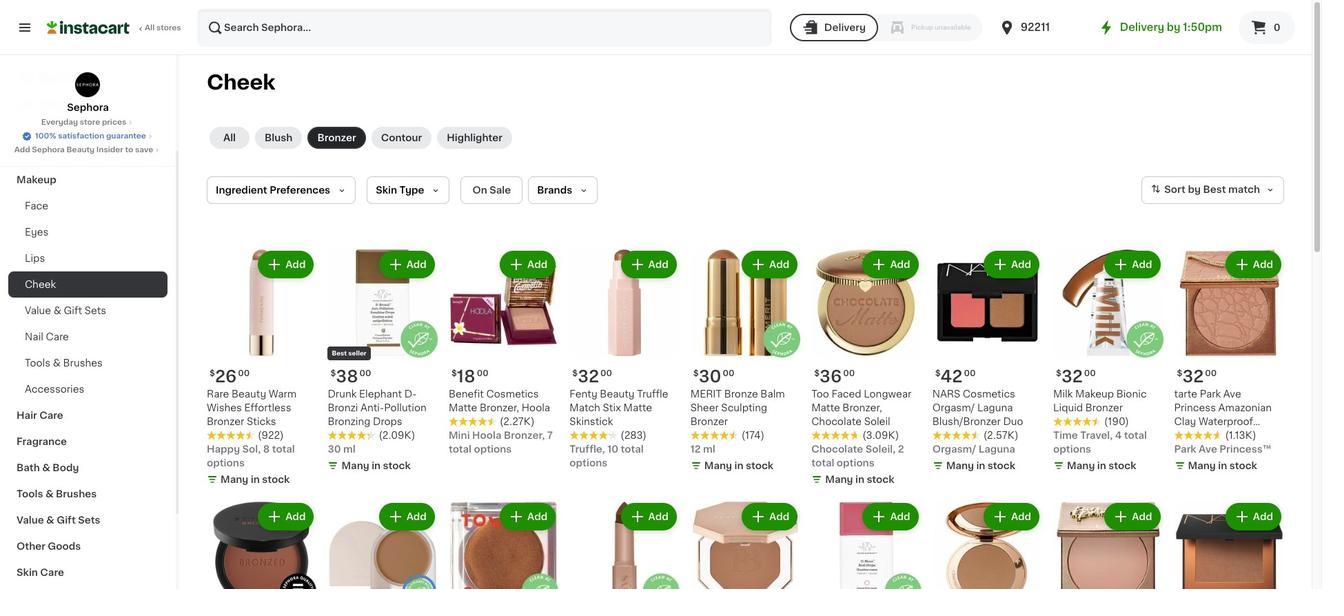 Task type: describe. For each thing, give the bounding box(es) containing it.
many in stock for park
[[1188, 461, 1257, 471]]

00 for too
[[843, 370, 855, 378]]

add sephora beauty insider to save link
[[14, 145, 161, 156]]

36
[[820, 369, 842, 385]]

buy it again link
[[8, 63, 167, 91]]

$ 32 00 for tarte
[[1177, 369, 1217, 385]]

stock for park ave princess™
[[1229, 461, 1257, 471]]

party
[[57, 149, 84, 159]]

benefit
[[449, 390, 484, 399]]

ml for 38
[[343, 445, 355, 455]]

best for best seller
[[332, 350, 347, 357]]

holiday party ready beauty
[[17, 149, 157, 159]]

truffle
[[637, 390, 668, 399]]

merit bronze balm sheer sculpting bronzer
[[690, 390, 785, 427]]

skin type
[[376, 185, 424, 195]]

& for 2nd tools & brushes 'link' from the bottom
[[53, 358, 61, 368]]

2
[[898, 445, 904, 455]]

bronzer, inside too faced longwear matte bronzer, chocolate soleil
[[843, 404, 882, 413]]

00 for merit
[[723, 370, 734, 378]]

100% satisfaction guarantee button
[[21, 128, 154, 142]]

1 vertical spatial value & gift sets
[[17, 516, 100, 525]]

rare beauty warm wishes effortless bronzer sticks
[[207, 390, 297, 427]]

7
[[547, 431, 553, 441]]

product group containing 26
[[207, 248, 317, 490]]

(922)
[[258, 431, 284, 441]]

faced
[[832, 390, 861, 399]]

(2.27k)
[[500, 417, 535, 427]]

8
[[263, 445, 270, 455]]

bath
[[17, 463, 40, 473]]

stock for chocolate soleil, 2 total options
[[867, 475, 894, 485]]

(283)
[[621, 431, 646, 441]]

bronzer inside tarte park ave princess amazonian clay waterproof bronzer
[[1174, 431, 1212, 441]]

benefit cosmetics matte bronzer, hoola
[[449, 390, 550, 413]]

$ 32 00 for fenty
[[572, 369, 612, 385]]

matte inside too faced longwear matte bronzer, chocolate soleil
[[811, 404, 840, 413]]

bath & body link
[[8, 455, 167, 481]]

skin type button
[[367, 176, 450, 204]]

& for 2nd value & gift sets 'link' from the bottom of the page
[[54, 306, 61, 316]]

time travel, 4 total options
[[1053, 431, 1147, 455]]

00 for benefit
[[477, 370, 488, 378]]

instacart logo image
[[47, 19, 130, 36]]

sephora link
[[67, 72, 109, 114]]

princess
[[1174, 404, 1216, 413]]

product group containing 38
[[328, 248, 438, 476]]

0 button
[[1239, 11, 1295, 44]]

face link
[[8, 193, 167, 219]]

happy
[[207, 445, 240, 455]]

total inside mini hoola bronzer, 7 total options
[[449, 445, 472, 455]]

Best match Sort by field
[[1142, 176, 1284, 204]]

it
[[60, 72, 67, 82]]

10
[[607, 445, 618, 455]]

holiday party ready beauty link
[[8, 141, 167, 167]]

all stores
[[145, 24, 181, 32]]

add sephora beauty insider to save
[[14, 146, 153, 154]]

eyes
[[25, 227, 49, 237]]

options inside mini hoola bronzer, 7 total options
[[474, 445, 512, 455]]

delivery for delivery
[[824, 23, 866, 32]]

other goods
[[17, 542, 81, 551]]

sort
[[1164, 185, 1186, 195]]

00 for rare
[[238, 370, 250, 378]]

options for 36
[[837, 459, 874, 468]]

chocolate inside too faced longwear matte bronzer, chocolate soleil
[[811, 417, 862, 427]]

body
[[53, 463, 79, 473]]

in for orgasm/
[[976, 461, 985, 471]]

contour link
[[371, 127, 432, 149]]

bronzer, inside benefit cosmetics matte bronzer, hoola
[[480, 404, 519, 413]]

many for 30
[[341, 461, 369, 471]]

effortless
[[244, 404, 291, 413]]

1 horizontal spatial cheek
[[207, 72, 275, 92]]

delivery by 1:50pm link
[[1098, 19, 1222, 36]]

merit
[[690, 390, 722, 399]]

1 vertical spatial tools & brushes
[[17, 489, 97, 499]]

1 vertical spatial sets
[[78, 516, 100, 525]]

in for 12
[[734, 461, 743, 471]]

$ for benefit cosmetics matte bronzer, hoola
[[451, 370, 457, 378]]

value for 1st value & gift sets 'link' from the bottom
[[17, 516, 44, 525]]

& for bath & body link
[[42, 463, 50, 473]]

on sale
[[472, 185, 511, 195]]

many for orgasm/
[[946, 461, 974, 471]]

cosmetics for 42
[[963, 390, 1015, 399]]

1 vertical spatial tools
[[17, 489, 43, 499]]

longwear
[[864, 390, 911, 399]]

ingredient preferences button
[[207, 176, 356, 204]]

0 vertical spatial makeup
[[17, 175, 56, 185]]

delivery for delivery by 1:50pm
[[1120, 22, 1164, 32]]

many in stock for happy
[[221, 475, 290, 485]]

on sale button
[[461, 176, 523, 204]]

total inside truffle, 10 total options
[[621, 445, 644, 455]]

matte inside fenty beauty truffle match stix matte skinstick
[[624, 404, 652, 413]]

nail
[[25, 332, 43, 342]]

skin care link
[[8, 560, 167, 586]]

hair care
[[17, 411, 63, 420]]

pollution
[[384, 404, 426, 413]]

to
[[125, 146, 133, 154]]

many for 12
[[704, 461, 732, 471]]

clay
[[1174, 417, 1196, 427]]

cosmetics for 18
[[486, 390, 539, 399]]

other goods link
[[8, 533, 167, 560]]

$ for drunk elephant d- bronzi anti-pollution bronzing drops
[[330, 370, 336, 378]]

buy it again
[[39, 72, 97, 82]]

ingredient preferences
[[216, 185, 330, 195]]

truffle, 10 total options
[[570, 445, 644, 468]]

other
[[17, 542, 45, 551]]

lists
[[39, 100, 62, 110]]

$ for tarte park ave princess amazonian clay waterproof bronzer
[[1177, 370, 1182, 378]]

makeup link
[[8, 167, 167, 193]]

(190)
[[1104, 417, 1129, 427]]

brands
[[537, 185, 572, 195]]

all for all
[[223, 133, 236, 143]]

beauty inside rare beauty warm wishes effortless bronzer sticks
[[232, 390, 266, 399]]

in for time
[[1097, 461, 1106, 471]]

highlighter link
[[437, 127, 512, 149]]

seller
[[348, 350, 366, 357]]

product group containing 36
[[811, 248, 921, 490]]

mini
[[449, 431, 470, 441]]

makeup inside milk makeup bionic liquid bronzer
[[1075, 390, 1114, 399]]

(2.09k)
[[379, 431, 415, 441]]

0 vertical spatial tools & brushes
[[25, 358, 103, 368]]

0 vertical spatial gift
[[64, 306, 82, 316]]

everyday store prices link
[[41, 117, 135, 128]]

stock for happy sol, 8 total options
[[262, 475, 290, 485]]

match
[[570, 404, 600, 413]]

nail care link
[[8, 324, 167, 350]]

lips link
[[8, 245, 167, 272]]

holiday
[[17, 149, 55, 159]]

sephora logo image
[[75, 72, 101, 98]]

sol,
[[242, 445, 261, 455]]

tarte park ave princess amazonian clay waterproof bronzer
[[1174, 390, 1272, 441]]

delivery button
[[790, 14, 878, 41]]

100% satisfaction guarantee
[[35, 132, 146, 140]]

total for 32
[[1124, 431, 1147, 441]]

many in stock for time
[[1067, 461, 1136, 471]]

92211
[[1021, 22, 1050, 32]]

all link
[[210, 127, 250, 149]]

blush
[[265, 133, 293, 143]]

brands button
[[528, 176, 598, 204]]

anti-
[[361, 404, 384, 413]]

total for 26
[[272, 445, 295, 455]]

$ 30 00
[[693, 369, 734, 385]]

hoola inside mini hoola bronzer, 7 total options
[[472, 431, 501, 441]]

cheek link
[[8, 272, 167, 298]]

liquid
[[1053, 404, 1083, 413]]

00 for milk
[[1084, 370, 1096, 378]]

00 for tarte
[[1205, 370, 1217, 378]]

1 value & gift sets link from the top
[[8, 298, 167, 324]]

delivery by 1:50pm
[[1120, 22, 1222, 32]]



Task type: vqa. For each thing, say whether or not it's contained in the screenshot.


Task type: locate. For each thing, give the bounding box(es) containing it.
00
[[238, 370, 250, 378], [359, 370, 371, 378], [600, 370, 612, 378], [843, 370, 855, 378], [1084, 370, 1096, 378], [477, 370, 488, 378], [723, 370, 734, 378], [964, 370, 976, 378], [1205, 370, 1217, 378]]

bronzing
[[328, 417, 370, 427]]

total for 36
[[811, 459, 834, 468]]

soleil,
[[866, 445, 896, 455]]

hoola
[[522, 404, 550, 413], [472, 431, 501, 441]]

best left seller
[[332, 350, 347, 357]]

stock down 8
[[262, 475, 290, 485]]

0 vertical spatial 30
[[699, 369, 721, 385]]

best for best match
[[1203, 185, 1226, 195]]

0 vertical spatial value
[[25, 306, 51, 316]]

2 $ 32 00 from the left
[[1056, 369, 1096, 385]]

32 for milk
[[1061, 369, 1083, 385]]

1 vertical spatial cheek
[[25, 280, 56, 289]]

bronzer, inside mini hoola bronzer, 7 total options
[[504, 431, 545, 441]]

2 00 from the left
[[359, 370, 371, 378]]

0 vertical spatial all
[[145, 24, 155, 32]]

tools down bath
[[17, 489, 43, 499]]

again
[[70, 72, 97, 82]]

1 horizontal spatial 30
[[699, 369, 721, 385]]

2 32 from the left
[[1061, 369, 1083, 385]]

$ inside $ 18 00
[[451, 370, 457, 378]]

makeup
[[17, 175, 56, 185], [1075, 390, 1114, 399]]

1 vertical spatial sephora
[[32, 146, 65, 154]]

many in stock down (174)
[[704, 461, 773, 471]]

drunk
[[328, 390, 357, 399]]

product group
[[207, 248, 317, 490], [328, 248, 438, 476], [449, 248, 559, 457], [570, 248, 679, 470], [690, 248, 800, 476], [811, 248, 921, 490], [932, 248, 1042, 476], [1053, 248, 1163, 476], [1174, 248, 1284, 476], [207, 501, 317, 589], [328, 501, 438, 589], [449, 501, 559, 589], [570, 501, 679, 589], [690, 501, 800, 589], [811, 501, 921, 589], [932, 501, 1042, 589], [1053, 501, 1163, 589], [1174, 501, 1284, 589]]

00 right 26
[[238, 370, 250, 378]]

4 $ from the left
[[814, 370, 820, 378]]

1 chocolate from the top
[[811, 417, 862, 427]]

00 for fenty
[[600, 370, 612, 378]]

bronzer right blush link
[[317, 133, 356, 143]]

many in stock for 12
[[704, 461, 773, 471]]

happy sol, 8 total options
[[207, 445, 295, 468]]

0 horizontal spatial makeup
[[17, 175, 56, 185]]

& for 1st value & gift sets 'link' from the bottom
[[46, 516, 54, 525]]

gift down cheek link at the left
[[64, 306, 82, 316]]

total inside time travel, 4 total options
[[1124, 431, 1147, 441]]

bronzer,
[[843, 404, 882, 413], [480, 404, 519, 413], [504, 431, 545, 441]]

fragrance link
[[8, 429, 167, 455]]

00 inside $ 18 00
[[477, 370, 488, 378]]

1 $ 32 00 from the left
[[572, 369, 612, 385]]

value up nail at the left of the page
[[25, 306, 51, 316]]

in for 30
[[372, 461, 381, 471]]

0 vertical spatial tools & brushes link
[[8, 350, 167, 376]]

in down happy sol, 8 total options
[[251, 475, 260, 485]]

many in stock down chocolate soleil, 2 total options
[[825, 475, 894, 485]]

chocolate down faced
[[811, 417, 862, 427]]

gift up goods
[[57, 516, 76, 525]]

$ up tarte
[[1177, 370, 1182, 378]]

1 horizontal spatial all
[[223, 133, 236, 143]]

many in stock down (2.09k)
[[341, 461, 411, 471]]

2 ml from the left
[[703, 445, 715, 455]]

0 vertical spatial sets
[[85, 306, 106, 316]]

30
[[699, 369, 721, 385], [328, 445, 341, 455]]

$ inside $ 36 00
[[814, 370, 820, 378]]

1 horizontal spatial skin
[[376, 185, 397, 195]]

1 vertical spatial park
[[1174, 445, 1196, 455]]

value & gift sets link up goods
[[8, 507, 167, 533]]

& right bath
[[42, 463, 50, 473]]

$ inside $ 26 00
[[210, 370, 215, 378]]

26
[[215, 369, 237, 385]]

1 vertical spatial all
[[223, 133, 236, 143]]

stock for 30 ml
[[383, 461, 411, 471]]

cosmetics
[[486, 390, 539, 399], [963, 390, 1015, 399]]

ave inside tarte park ave princess amazonian clay waterproof bronzer
[[1223, 390, 1241, 399]]

& up 'other goods'
[[46, 516, 54, 525]]

9 $ from the left
[[1177, 370, 1182, 378]]

in for park
[[1218, 461, 1227, 471]]

2 horizontal spatial 32
[[1182, 369, 1204, 385]]

ave down waterproof
[[1199, 445, 1217, 455]]

product group containing 18
[[449, 248, 559, 457]]

options for 32
[[1053, 445, 1091, 455]]

delivery inside "button"
[[824, 23, 866, 32]]

delivery
[[1120, 22, 1164, 32], [824, 23, 866, 32]]

0 vertical spatial by
[[1167, 22, 1180, 32]]

0 vertical spatial skin
[[376, 185, 397, 195]]

2 matte from the left
[[811, 404, 840, 413]]

by
[[1167, 22, 1180, 32], [1188, 185, 1201, 195]]

$ 42 00
[[935, 369, 976, 385]]

options inside happy sol, 8 total options
[[207, 459, 245, 468]]

add button
[[259, 252, 313, 277], [380, 252, 433, 277], [501, 252, 554, 277], [622, 252, 675, 277], [743, 252, 796, 277], [864, 252, 917, 277], [985, 252, 1038, 277], [1106, 252, 1159, 277], [1227, 252, 1280, 277], [259, 505, 313, 530], [380, 505, 433, 530], [501, 505, 554, 530], [622, 505, 675, 530], [743, 505, 796, 530], [864, 505, 917, 530], [985, 505, 1038, 530], [1106, 505, 1159, 530], [1227, 505, 1280, 530]]

waterproof
[[1199, 417, 1253, 427]]

00 right 36
[[843, 370, 855, 378]]

0 vertical spatial ave
[[1223, 390, 1241, 399]]

care for hair care
[[39, 411, 63, 420]]

1 matte from the left
[[624, 404, 652, 413]]

9 00 from the left
[[1205, 370, 1217, 378]]

0 vertical spatial sephora
[[67, 103, 109, 112]]

$ inside $ 42 00
[[935, 370, 941, 378]]

bronzer up (190)
[[1085, 404, 1123, 413]]

0 horizontal spatial hoola
[[472, 431, 501, 441]]

skin left type
[[376, 185, 397, 195]]

d-
[[404, 390, 417, 399]]

chocolate inside chocolate soleil, 2 total options
[[811, 445, 863, 455]]

cosmetics up (2.27k)
[[486, 390, 539, 399]]

chocolate left soleil,
[[811, 445, 863, 455]]

$
[[210, 370, 215, 378], [330, 370, 336, 378], [572, 370, 578, 378], [814, 370, 820, 378], [1056, 370, 1061, 378], [451, 370, 457, 378], [693, 370, 699, 378], [935, 370, 941, 378], [1177, 370, 1182, 378]]

sticks
[[247, 417, 276, 427]]

32 for fenty
[[578, 369, 599, 385]]

2 chocolate from the top
[[811, 445, 863, 455]]

too
[[811, 390, 829, 399]]

fenty beauty truffle match stix matte skinstick
[[570, 390, 668, 427]]

& up accessories
[[53, 358, 61, 368]]

00 for drunk
[[359, 370, 371, 378]]

value & gift sets up nail care on the left
[[25, 306, 106, 316]]

2 vertical spatial care
[[40, 568, 64, 578]]

0 vertical spatial laguna
[[977, 404, 1013, 413]]

1 vertical spatial care
[[39, 411, 63, 420]]

nars cosmetics orgasm/ laguna blush/bronzer duo
[[932, 390, 1023, 427]]

0 horizontal spatial sephora
[[32, 146, 65, 154]]

00 inside $ 36 00
[[843, 370, 855, 378]]

total right 4
[[1124, 431, 1147, 441]]

matte
[[624, 404, 652, 413], [811, 404, 840, 413], [449, 404, 477, 413]]

0 horizontal spatial park
[[1174, 445, 1196, 455]]

bronzer down sheer
[[690, 417, 728, 427]]

92211 button
[[999, 8, 1081, 47]]

cheek down lips
[[25, 280, 56, 289]]

sephora up "store" at the top left of page
[[67, 103, 109, 112]]

00 up 'princess'
[[1205, 370, 1217, 378]]

total right 8
[[272, 445, 295, 455]]

0 vertical spatial tools
[[25, 358, 50, 368]]

0 horizontal spatial all
[[145, 24, 155, 32]]

sort by
[[1164, 185, 1201, 195]]

8 $ from the left
[[935, 370, 941, 378]]

0 vertical spatial best
[[1203, 185, 1226, 195]]

00 inside $ 26 00
[[238, 370, 250, 378]]

by for delivery
[[1167, 22, 1180, 32]]

1 vertical spatial gift
[[57, 516, 76, 525]]

many down time travel, 4 total options
[[1067, 461, 1095, 471]]

$ up milk
[[1056, 370, 1061, 378]]

skinstick
[[570, 417, 613, 427]]

3 32 from the left
[[1182, 369, 1204, 385]]

stock down princess™
[[1229, 461, 1257, 471]]

options inside truffle, 10 total options
[[570, 459, 607, 468]]

& up nail care on the left
[[54, 306, 61, 316]]

2 value & gift sets link from the top
[[8, 507, 167, 533]]

type
[[399, 185, 424, 195]]

many for park
[[1188, 461, 1216, 471]]

7 $ from the left
[[693, 370, 699, 378]]

lists link
[[8, 91, 167, 119]]

0 horizontal spatial 30
[[328, 445, 341, 455]]

12 ml
[[690, 445, 715, 455]]

$ for too faced longwear matte bronzer, chocolate soleil
[[814, 370, 820, 378]]

30 down 'bronzing'
[[328, 445, 341, 455]]

stock down (2.09k)
[[383, 461, 411, 471]]

many in stock for orgasm/
[[946, 461, 1015, 471]]

many down park ave princess™
[[1188, 461, 1216, 471]]

32 for tarte
[[1182, 369, 1204, 385]]

bionic
[[1116, 390, 1147, 399]]

0 vertical spatial brushes
[[63, 358, 103, 368]]

many for chocolate
[[825, 475, 853, 485]]

& down "bath & body"
[[45, 489, 53, 499]]

options down truffle,
[[570, 459, 607, 468]]

milk
[[1053, 390, 1073, 399]]

many for time
[[1067, 461, 1095, 471]]

$ 32 00 up the 'fenty'
[[572, 369, 612, 385]]

bath & body
[[17, 463, 79, 473]]

cosmetics inside benefit cosmetics matte bronzer, hoola
[[486, 390, 539, 399]]

many in stock for chocolate
[[825, 475, 894, 485]]

accessories link
[[8, 376, 167, 403]]

preferences
[[270, 185, 330, 195]]

$ for fenty beauty truffle match stix matte skinstick
[[572, 370, 578, 378]]

1 vertical spatial brushes
[[56, 489, 97, 499]]

laguna inside nars cosmetics orgasm/ laguna blush/bronzer duo
[[977, 404, 1013, 413]]

0 horizontal spatial ml
[[343, 445, 355, 455]]

care for skin care
[[40, 568, 64, 578]]

hoola inside benefit cosmetics matte bronzer, hoola
[[522, 404, 550, 413]]

ml right 12
[[703, 445, 715, 455]]

product group containing 30
[[690, 248, 800, 476]]

service type group
[[790, 14, 982, 41]]

1 horizontal spatial ml
[[703, 445, 715, 455]]

many in stock down the orgasm/ laguna
[[946, 461, 1015, 471]]

by left 1:50pm
[[1167, 22, 1180, 32]]

2 cosmetics from the left
[[963, 390, 1015, 399]]

rare
[[207, 390, 229, 399]]

Search field
[[199, 10, 770, 45]]

4
[[1115, 431, 1122, 441]]

ave up the 'amazonian'
[[1223, 390, 1241, 399]]

0 vertical spatial care
[[46, 332, 69, 342]]

0 horizontal spatial 32
[[578, 369, 599, 385]]

2 horizontal spatial $ 32 00
[[1177, 369, 1217, 385]]

stock down soleil,
[[867, 475, 894, 485]]

7 00 from the left
[[723, 370, 734, 378]]

bronzer link
[[308, 127, 366, 149]]

time
[[1053, 431, 1078, 441]]

tools
[[25, 358, 50, 368], [17, 489, 43, 499]]

park inside tarte park ave princess amazonian clay waterproof bronzer
[[1200, 390, 1221, 399]]

duo
[[1003, 417, 1023, 427]]

skin for skin type
[[376, 185, 397, 195]]

cosmetics up blush/bronzer
[[963, 390, 1015, 399]]

many in stock down park ave princess™
[[1188, 461, 1257, 471]]

skin inside skin type dropdown button
[[376, 185, 397, 195]]

in down (2.09k)
[[372, 461, 381, 471]]

& inside bath & body link
[[42, 463, 50, 473]]

4 00 from the left
[[843, 370, 855, 378]]

$ 38 00
[[330, 369, 371, 385]]

care down 'other goods'
[[40, 568, 64, 578]]

matte down too
[[811, 404, 840, 413]]

00 inside $ 42 00
[[964, 370, 976, 378]]

park
[[1200, 390, 1221, 399], [1174, 445, 1196, 455]]

1 horizontal spatial best
[[1203, 185, 1226, 195]]

blush link
[[255, 127, 302, 149]]

1 vertical spatial hoola
[[472, 431, 501, 441]]

total inside chocolate soleil, 2 total options
[[811, 459, 834, 468]]

0 horizontal spatial best
[[332, 350, 347, 357]]

$ up the 'fenty'
[[572, 370, 578, 378]]

tools & brushes link up accessories
[[8, 350, 167, 376]]

warm
[[269, 390, 297, 399]]

hoola right mini
[[472, 431, 501, 441]]

match
[[1228, 185, 1260, 195]]

many in stock down happy sol, 8 total options
[[221, 475, 290, 485]]

value for 2nd value & gift sets 'link' from the bottom of the page
[[25, 306, 51, 316]]

$ for nars cosmetics orgasm/ laguna blush/bronzer duo
[[935, 370, 941, 378]]

many for happy
[[221, 475, 248, 485]]

value & gift sets link
[[8, 298, 167, 324], [8, 507, 167, 533]]

32 up the 'fenty'
[[578, 369, 599, 385]]

1 horizontal spatial matte
[[624, 404, 652, 413]]

00 for nars
[[964, 370, 976, 378]]

3 $ 32 00 from the left
[[1177, 369, 1217, 385]]

6 $ from the left
[[451, 370, 457, 378]]

options down soleil,
[[837, 459, 874, 468]]

None search field
[[197, 8, 772, 47]]

0 vertical spatial value & gift sets link
[[8, 298, 167, 324]]

0 horizontal spatial skin
[[17, 568, 38, 578]]

1 horizontal spatial 32
[[1061, 369, 1083, 385]]

care for nail care
[[46, 332, 69, 342]]

0 horizontal spatial cosmetics
[[486, 390, 539, 399]]

total down too faced longwear matte bronzer, chocolate soleil
[[811, 459, 834, 468]]

00 inside $ 30 00
[[723, 370, 734, 378]]

care right nail at the left of the page
[[46, 332, 69, 342]]

options
[[1053, 445, 1091, 455], [474, 445, 512, 455], [207, 459, 245, 468], [570, 459, 607, 468], [837, 459, 874, 468]]

1 vertical spatial best
[[332, 350, 347, 357]]

elephant
[[359, 390, 402, 399]]

best inside field
[[1203, 185, 1226, 195]]

00 inside $ 38 00
[[359, 370, 371, 378]]

1 vertical spatial skin
[[17, 568, 38, 578]]

insider
[[96, 146, 123, 154]]

18
[[457, 369, 475, 385]]

bronzer inside merit bronze balm sheer sculpting bronzer
[[690, 417, 728, 427]]

by for sort
[[1188, 185, 1201, 195]]

in for happy
[[251, 475, 260, 485]]

0 horizontal spatial $ 32 00
[[572, 369, 612, 385]]

1 vertical spatial by
[[1188, 185, 1201, 195]]

1 horizontal spatial makeup
[[1075, 390, 1114, 399]]

3 00 from the left
[[600, 370, 612, 378]]

5 $ from the left
[[1056, 370, 1061, 378]]

$ for merit bronze balm sheer sculpting bronzer
[[693, 370, 699, 378]]

sets up other goods link at the left of page
[[78, 516, 100, 525]]

1 horizontal spatial park
[[1200, 390, 1221, 399]]

skin for skin care
[[17, 568, 38, 578]]

prices
[[102, 119, 126, 126]]

3 $ from the left
[[572, 370, 578, 378]]

$ up rare
[[210, 370, 215, 378]]

$ inside $ 38 00
[[330, 370, 336, 378]]

many down happy sol, 8 total options
[[221, 475, 248, 485]]

$ for milk makeup bionic liquid bronzer
[[1056, 370, 1061, 378]]

stock for 12 ml
[[746, 461, 773, 471]]

6 00 from the left
[[477, 370, 488, 378]]

value up other at the left bottom of page
[[17, 516, 44, 525]]

1 32 from the left
[[578, 369, 599, 385]]

hair care link
[[8, 403, 167, 429]]

42
[[941, 369, 962, 385]]

many
[[341, 461, 369, 471], [1067, 461, 1095, 471], [704, 461, 732, 471], [946, 461, 974, 471], [1188, 461, 1216, 471], [221, 475, 248, 485], [825, 475, 853, 485]]

beauty inside fenty beauty truffle match stix matte skinstick
[[600, 390, 635, 399]]

options for 26
[[207, 459, 245, 468]]

in down the orgasm/ laguna
[[976, 461, 985, 471]]

1 vertical spatial makeup
[[1075, 390, 1114, 399]]

matte down truffle
[[624, 404, 652, 413]]

0 horizontal spatial by
[[1167, 22, 1180, 32]]

park up 'princess'
[[1200, 390, 1221, 399]]

$ 32 00 for milk
[[1056, 369, 1096, 385]]

1 vertical spatial orgasm/
[[932, 445, 976, 455]]

by inside best match sort by field
[[1188, 185, 1201, 195]]

1 horizontal spatial cosmetics
[[963, 390, 1015, 399]]

3 matte from the left
[[449, 404, 477, 413]]

in for chocolate
[[855, 475, 864, 485]]

sephora down 100%
[[32, 146, 65, 154]]

ml down 'bronzing'
[[343, 445, 355, 455]]

cosmetics inside nars cosmetics orgasm/ laguna blush/bronzer duo
[[963, 390, 1015, 399]]

in down (174)
[[734, 461, 743, 471]]

1 horizontal spatial hoola
[[522, 404, 550, 413]]

by inside the delivery by 1:50pm link
[[1167, 22, 1180, 32]]

1 vertical spatial 30
[[328, 445, 341, 455]]

bronzer inside milk makeup bionic liquid bronzer
[[1085, 404, 1123, 413]]

contour
[[381, 133, 422, 143]]

1 vertical spatial chocolate
[[811, 445, 863, 455]]

stock for orgasm/ laguna
[[988, 461, 1015, 471]]

options down (2.27k)
[[474, 445, 512, 455]]

options inside chocolate soleil, 2 total options
[[837, 459, 874, 468]]

tools & brushes down "bath & body"
[[17, 489, 97, 499]]

travel,
[[1080, 431, 1113, 441]]

2 $ from the left
[[330, 370, 336, 378]]

1 horizontal spatial delivery
[[1120, 22, 1164, 32]]

nars
[[932, 390, 960, 399]]

1 vertical spatial value & gift sets link
[[8, 507, 167, 533]]

1 horizontal spatial ave
[[1223, 390, 1241, 399]]

5 00 from the left
[[1084, 370, 1096, 378]]

laguna
[[977, 404, 1013, 413], [979, 445, 1015, 455]]

laguna up the duo
[[977, 404, 1013, 413]]

value
[[25, 306, 51, 316], [17, 516, 44, 525]]

00 up stix
[[600, 370, 612, 378]]

product group containing 42
[[932, 248, 1042, 476]]

0 vertical spatial orgasm/
[[932, 404, 975, 413]]

laguna down (2.57k)
[[979, 445, 1015, 455]]

32 up tarte
[[1182, 369, 1204, 385]]

$ up nars
[[935, 370, 941, 378]]

tools & brushes link down body
[[8, 481, 167, 507]]

ml for 30
[[703, 445, 715, 455]]

1 horizontal spatial by
[[1188, 185, 1201, 195]]

1 tools & brushes link from the top
[[8, 350, 167, 376]]

truffle,
[[570, 445, 605, 455]]

cheek up all link
[[207, 72, 275, 92]]

$ 36 00
[[814, 369, 855, 385]]

0 horizontal spatial ave
[[1199, 445, 1217, 455]]

1 cosmetics from the left
[[486, 390, 539, 399]]

stock down (174)
[[746, 461, 773, 471]]

0 horizontal spatial matte
[[449, 404, 477, 413]]

00 up bronze
[[723, 370, 734, 378]]

shop
[[39, 45, 64, 54]]

8 00 from the left
[[964, 370, 976, 378]]

bronzer down clay
[[1174, 431, 1212, 441]]

makeup up face
[[17, 175, 56, 185]]

(3.09k)
[[862, 431, 899, 441]]

1 horizontal spatial $ 32 00
[[1056, 369, 1096, 385]]

ave
[[1223, 390, 1241, 399], [1199, 445, 1217, 455]]

2 orgasm/ from the top
[[932, 445, 976, 455]]

bronze
[[724, 390, 758, 399]]

all for all stores
[[145, 24, 155, 32]]

2 tools & brushes link from the top
[[8, 481, 167, 507]]

by right the sort
[[1188, 185, 1201, 195]]

0 vertical spatial value & gift sets
[[25, 306, 106, 316]]

best left match
[[1203, 185, 1226, 195]]

stock down (2.57k)
[[988, 461, 1015, 471]]

0 vertical spatial chocolate
[[811, 417, 862, 427]]

total inside happy sol, 8 total options
[[272, 445, 295, 455]]

0 horizontal spatial delivery
[[824, 23, 866, 32]]

skin inside "skin care" link
[[17, 568, 38, 578]]

0 vertical spatial cheek
[[207, 72, 275, 92]]

stock for time travel, 4 total options
[[1109, 461, 1136, 471]]

(1.13k)
[[1225, 431, 1256, 441]]

1 orgasm/ from the top
[[932, 404, 975, 413]]

0 horizontal spatial cheek
[[25, 280, 56, 289]]

tools & brushes up accessories
[[25, 358, 103, 368]]

orgasm/ inside nars cosmetics orgasm/ laguna blush/bronzer duo
[[932, 404, 975, 413]]

matte inside benefit cosmetics matte bronzer, hoola
[[449, 404, 477, 413]]

in down park ave princess™
[[1218, 461, 1227, 471]]

orgasm/
[[932, 404, 975, 413], [932, 445, 976, 455]]

2 horizontal spatial matte
[[811, 404, 840, 413]]

matte down benefit
[[449, 404, 477, 413]]

bronzer inside rare beauty warm wishes effortless bronzer sticks
[[207, 417, 244, 427]]

1 vertical spatial laguna
[[979, 445, 1015, 455]]

0 vertical spatial park
[[1200, 390, 1221, 399]]

everyday
[[41, 119, 78, 126]]

skin
[[376, 185, 397, 195], [17, 568, 38, 578]]

$ up merit
[[693, 370, 699, 378]]

stix
[[603, 404, 621, 413]]

skin down other at the left bottom of page
[[17, 568, 38, 578]]

& for second tools & brushes 'link' from the top of the page
[[45, 489, 53, 499]]

1 vertical spatial ave
[[1199, 445, 1217, 455]]

1 00 from the left
[[238, 370, 250, 378]]

stock down 4
[[1109, 461, 1136, 471]]

many in stock for 30
[[341, 461, 411, 471]]

$ up benefit
[[451, 370, 457, 378]]

1 horizontal spatial sephora
[[67, 103, 109, 112]]

1 $ from the left
[[210, 370, 215, 378]]

1 ml from the left
[[343, 445, 355, 455]]

many in stock
[[341, 461, 411, 471], [1067, 461, 1136, 471], [704, 461, 773, 471], [946, 461, 1015, 471], [1188, 461, 1257, 471], [221, 475, 290, 485], [825, 475, 894, 485]]

in down time travel, 4 total options
[[1097, 461, 1106, 471]]

brushes down nail care link
[[63, 358, 103, 368]]

hoola up (2.27k)
[[522, 404, 550, 413]]

many down 30 ml on the bottom left of page
[[341, 461, 369, 471]]

$ inside $ 30 00
[[693, 370, 699, 378]]

1 vertical spatial tools & brushes link
[[8, 481, 167, 507]]

30 up merit
[[699, 369, 721, 385]]

$ for rare beauty warm wishes effortless bronzer sticks
[[210, 370, 215, 378]]

face
[[25, 201, 48, 211]]

total down (283)
[[621, 445, 644, 455]]

(2.57k)
[[983, 431, 1019, 441]]

options down happy
[[207, 459, 245, 468]]

many down the orgasm/ laguna
[[946, 461, 974, 471]]

1 vertical spatial value
[[17, 516, 44, 525]]

options inside time travel, 4 total options
[[1053, 445, 1091, 455]]

0 vertical spatial hoola
[[522, 404, 550, 413]]



